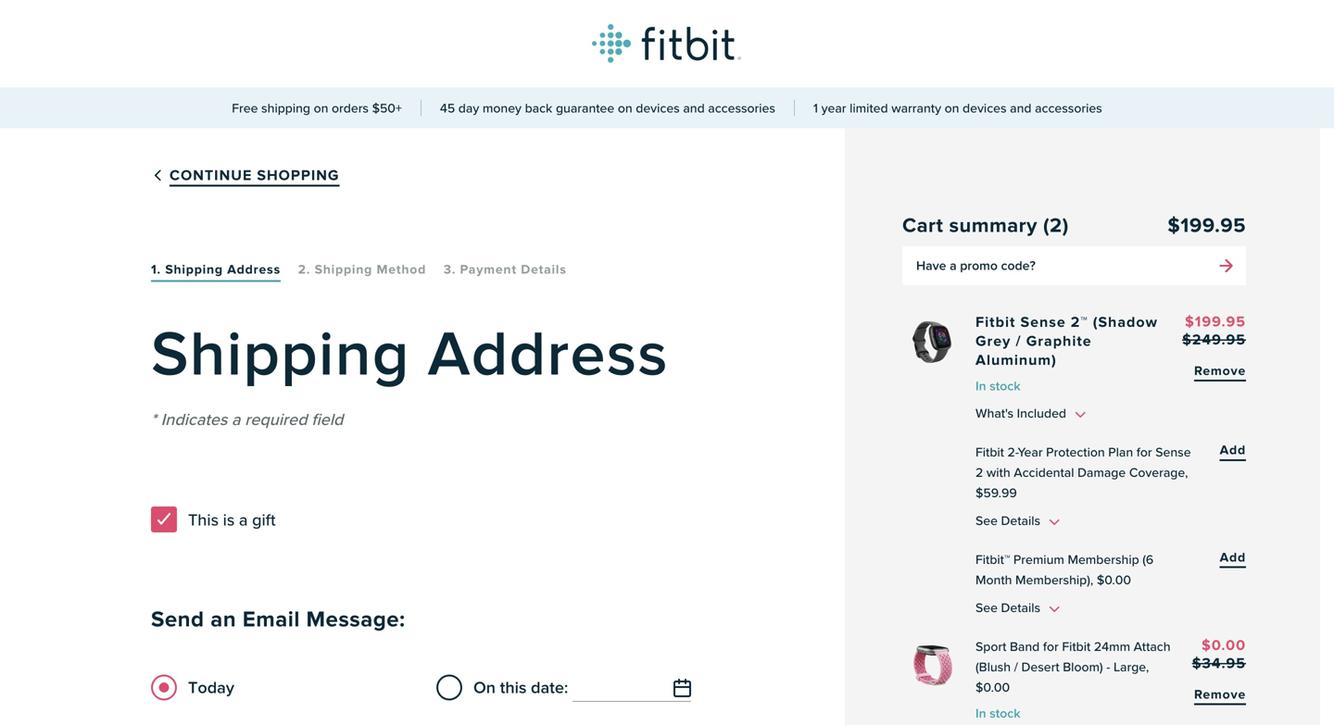 Task type: vqa. For each thing, say whether or not it's contained in the screenshot.
the When
no



Task type: locate. For each thing, give the bounding box(es) containing it.
0 horizontal spatial address
[[227, 262, 281, 278]]

1 accessories from the left
[[708, 99, 775, 117]]

0 horizontal spatial devices
[[636, 99, 680, 117]]

0 vertical spatial in
[[976, 379, 986, 393]]

/ up aluminum)
[[1016, 333, 1022, 351]]

free shipping on orders $50+
[[232, 99, 402, 117]]

0 vertical spatial remove
[[1194, 363, 1246, 379]]

$249.95
[[1182, 331, 1246, 349]]

0 vertical spatial add
[[1220, 443, 1246, 459]]

see inside , $0.00 see details
[[976, 599, 998, 617]]

for inside sport band for fitbit 24mm attach (blush / desert bloom) - large
[[1043, 637, 1059, 656]]

accessories
[[708, 99, 775, 117], [1035, 99, 1102, 117]]

, $59.99 see details
[[976, 463, 1188, 530]]

-
[[1106, 658, 1110, 676]]

3. payment details button
[[444, 261, 567, 282]]

0 vertical spatial $0.00
[[1097, 571, 1131, 589]]

a left required
[[232, 407, 241, 431]]

,
[[1185, 463, 1188, 482], [1090, 571, 1093, 589], [1146, 658, 1149, 676]]

1 vertical spatial fitbit
[[976, 443, 1004, 462]]

a
[[232, 407, 241, 431], [239, 507, 248, 532]]

address inside 1. shipping address button
[[227, 262, 281, 278]]

stock down "(blush"
[[990, 706, 1021, 721]]

None submit
[[1207, 246, 1246, 285]]

1 horizontal spatial and
[[1010, 99, 1032, 117]]

1 year limited warranty on devices and accessories
[[813, 99, 1102, 117]]

add
[[1220, 443, 1246, 459], [1220, 550, 1246, 566]]

1 add from the top
[[1220, 443, 1246, 459]]

/ down band
[[1014, 658, 1018, 676]]

2 vertical spatial $0.00
[[976, 678, 1010, 697]]

0 horizontal spatial $0.00
[[976, 678, 1010, 697]]

2 horizontal spatial $0.00
[[1202, 637, 1246, 655]]

0 vertical spatial see
[[976, 512, 998, 530]]

in down "(blush"
[[976, 706, 986, 721]]

details inside , $59.99 see details
[[1001, 512, 1040, 530]]

1 see from the top
[[976, 512, 998, 530]]

$0.00 inside , $0.00 see details
[[1097, 571, 1131, 589]]

shipping right the 1.
[[165, 262, 223, 278]]

0 horizontal spatial accessories
[[708, 99, 775, 117]]

1 vertical spatial details
[[1001, 512, 1040, 530]]

year
[[1018, 443, 1043, 462]]

money
[[483, 99, 522, 117]]

$0.00 inside '$0.00 $34.95'
[[1202, 637, 1246, 655]]

2. shipping method
[[298, 262, 426, 278]]

0 vertical spatial fitbit
[[976, 313, 1016, 332]]

in inside fitbit sense 2™ (shadow grey / graphite aluminum) in stock
[[976, 379, 986, 393]]

1 vertical spatial see
[[976, 599, 998, 617]]

0 vertical spatial address
[[227, 262, 281, 278]]

remove down $249.95
[[1194, 363, 1246, 379]]

, for , $0.00
[[1090, 571, 1093, 589]]

see down $59.99
[[976, 512, 998, 530]]

2 add button from the top
[[1220, 550, 1246, 569]]

sport
[[976, 637, 1006, 656]]

1 vertical spatial remove
[[1194, 687, 1246, 703]]

sense up the coverage
[[1155, 443, 1191, 462]]

email
[[243, 606, 300, 634]]

remove
[[1194, 363, 1246, 379], [1194, 687, 1246, 703]]

2 vertical spatial ,
[[1146, 658, 1149, 676]]

1 vertical spatial sense
[[1155, 443, 1191, 462]]

$0.00 for , $0.00
[[976, 678, 1010, 697]]

1 vertical spatial stock
[[990, 706, 1021, 721]]

None text field
[[572, 675, 691, 702]]

2 vertical spatial details
[[1001, 599, 1040, 617]]

fitbit™ premium membership (6 month membership)
[[976, 550, 1154, 589]]

2 vertical spatial fitbit
[[1062, 637, 1091, 656]]

1 vertical spatial for
[[1043, 637, 1059, 656]]

$199.95 inside $199.95 $249.95
[[1185, 313, 1246, 331]]

required
[[245, 407, 307, 431]]

on left the orders
[[314, 99, 328, 117]]

for up desert
[[1043, 637, 1059, 656]]

details down $59.99
[[1001, 512, 1040, 530]]

1 vertical spatial $0.00
[[1202, 637, 1246, 655]]

1 devices from the left
[[636, 99, 680, 117]]

fitbit up grey
[[976, 313, 1016, 332]]

1 vertical spatial ,
[[1090, 571, 1093, 589]]

2
[[976, 463, 983, 482]]

0 vertical spatial remove button
[[1194, 363, 1246, 382]]

year
[[821, 99, 846, 117]]

fitbit™
[[976, 550, 1010, 569]]

2 remove from the top
[[1194, 687, 1246, 703]]

shipping inside button
[[165, 262, 223, 278]]

details down month
[[1001, 599, 1040, 617]]

in stock
[[976, 706, 1021, 721]]

premium
[[1013, 550, 1064, 569]]

1 remove from the top
[[1194, 363, 1246, 379]]

sport band for fitbit 24mm attach (blush / desert bloom) - large
[[976, 637, 1171, 676]]

details right payment
[[521, 262, 567, 278]]

, right damage
[[1185, 463, 1188, 482]]

1 horizontal spatial devices
[[963, 99, 1007, 117]]

0 vertical spatial for
[[1136, 443, 1152, 462]]

1 add button from the top
[[1220, 443, 1246, 461]]

shipping address
[[151, 318, 669, 389]]

2 accessories from the left
[[1035, 99, 1102, 117]]

cart
[[902, 214, 943, 239]]

remove button for sport band for fitbit 24mm attach (blush / desert bloom) - large
[[1194, 687, 1246, 706]]

for right 'plan'
[[1136, 443, 1152, 462]]

1 vertical spatial add button
[[1220, 550, 1246, 569]]

fitbit up with
[[976, 443, 1004, 462]]

for inside fitbit 2-year protection plan for sense 2 with accidental damage coverage
[[1136, 443, 1152, 462]]

0 vertical spatial a
[[232, 407, 241, 431]]

1 vertical spatial $199.95
[[1185, 313, 1246, 331]]

fitbit inside fitbit sense 2™ (shadow grey / graphite aluminum) in stock
[[976, 313, 1016, 332]]

1 vertical spatial /
[[1014, 658, 1018, 676]]

, for , $59.99
[[1185, 463, 1188, 482]]

fitbit inside fitbit 2-year protection plan for sense 2 with accidental damage coverage
[[976, 443, 1004, 462]]

0 horizontal spatial on
[[314, 99, 328, 117]]

summary
[[949, 214, 1037, 239]]

shipping right 2.
[[315, 262, 373, 278]]

address left 2.
[[227, 262, 281, 278]]

remove button down $249.95
[[1194, 363, 1246, 382]]

0 horizontal spatial and
[[683, 99, 705, 117]]

protection
[[1046, 443, 1105, 462]]

method
[[377, 262, 426, 278]]

gift
[[252, 507, 276, 532]]

1 horizontal spatial accessories
[[1035, 99, 1102, 117]]

2 horizontal spatial ,
[[1185, 463, 1188, 482]]

address
[[227, 262, 281, 278], [428, 318, 669, 389]]

$0.00 $34.95
[[1192, 637, 1246, 673]]

address down 3. payment details button
[[428, 318, 669, 389]]

, down attach
[[1146, 658, 1149, 676]]

on right guarantee on the top of page
[[618, 99, 632, 117]]

fitbit up bloom)
[[1062, 637, 1091, 656]]

remove for sport band for fitbit 24mm attach (blush / desert bloom) - large
[[1194, 687, 1246, 703]]

2.
[[298, 262, 311, 278]]

2 add from the top
[[1220, 550, 1246, 566]]

in up the what's
[[976, 379, 986, 393]]

1 horizontal spatial $0.00
[[1097, 571, 1131, 589]]

1 horizontal spatial sense
[[1155, 443, 1191, 462]]

24mm
[[1094, 637, 1130, 656]]

a for indicates
[[232, 407, 241, 431]]

$0.00 down "(blush"
[[976, 678, 1010, 697]]

$199.95 $249.95
[[1182, 313, 1246, 349]]

damage
[[1077, 463, 1126, 482]]

coverage
[[1129, 463, 1185, 482]]

2 and from the left
[[1010, 99, 1032, 117]]

0 vertical spatial stock
[[990, 379, 1021, 393]]

$199.95 for $199.95 $249.95
[[1185, 313, 1246, 331]]

details inside , $0.00 see details
[[1001, 599, 1040, 617]]

1
[[813, 99, 818, 117]]

, inside , $0.00 see details
[[1090, 571, 1093, 589]]

continue shopping link
[[146, 165, 339, 187]]

a right is
[[239, 507, 248, 532]]

$50+
[[372, 99, 402, 117]]

, down 'membership'
[[1090, 571, 1093, 589]]

remove button down $34.95
[[1194, 687, 1246, 706]]

2 horizontal spatial on
[[945, 99, 959, 117]]

fitbit
[[976, 313, 1016, 332], [976, 443, 1004, 462], [1062, 637, 1091, 656]]

1 horizontal spatial ,
[[1146, 658, 1149, 676]]

devices down fitbit logo
[[636, 99, 680, 117]]

0 vertical spatial add button
[[1220, 443, 1246, 461]]

0 vertical spatial $199.95
[[1168, 214, 1246, 239]]

add button
[[1220, 443, 1246, 461], [1220, 550, 1246, 569]]

remove for fitbit sense 2™ (shadow grey / graphite aluminum)
[[1194, 363, 1246, 379]]

0 vertical spatial /
[[1016, 333, 1022, 351]]

fitbit for fitbit sense 2™ (shadow grey / graphite aluminum) in stock
[[976, 313, 1016, 332]]

add button for fitbit 2-year protection plan for sense 2 with accidental damage coverage
[[1220, 443, 1246, 461]]

devices right "warranty"
[[963, 99, 1007, 117]]

in
[[976, 379, 986, 393], [976, 706, 986, 721]]

stock down aluminum)
[[990, 379, 1021, 393]]

sense inside fitbit sense 2™ (shadow grey / graphite aluminum) in stock
[[1020, 313, 1066, 332]]

/ inside fitbit sense 2™ (shadow grey / graphite aluminum) in stock
[[1016, 333, 1022, 351]]

free
[[232, 99, 258, 117]]

$0.00 inside , $0.00
[[976, 678, 1010, 697]]

see down month
[[976, 599, 998, 617]]

plan
[[1108, 443, 1133, 462]]

0 vertical spatial sense
[[1020, 313, 1066, 332]]

0 horizontal spatial ,
[[1090, 571, 1093, 589]]

sense inside fitbit 2-year protection plan for sense 2 with accidental damage coverage
[[1155, 443, 1191, 462]]

with
[[987, 463, 1010, 482]]

1 vertical spatial in
[[976, 706, 986, 721]]

orders
[[332, 99, 369, 117]]

1 vertical spatial address
[[428, 318, 669, 389]]

this
[[500, 679, 527, 697]]

* indicates a required field
[[151, 407, 343, 431]]

1 vertical spatial add
[[1220, 550, 1246, 566]]

send
[[151, 606, 204, 634]]

1 remove button from the top
[[1194, 363, 1246, 382]]

0 horizontal spatial for
[[1043, 637, 1059, 656]]

1 horizontal spatial for
[[1136, 443, 1152, 462]]

0 vertical spatial details
[[521, 262, 567, 278]]

remove down $34.95
[[1194, 687, 1246, 703]]

0 vertical spatial ,
[[1185, 463, 1188, 482]]

2 remove button from the top
[[1194, 687, 1246, 706]]

, inside , $0.00
[[1146, 658, 1149, 676]]

2 devices from the left
[[963, 99, 1007, 117]]

$0.00 right attach
[[1202, 637, 1246, 655]]

1 vertical spatial a
[[239, 507, 248, 532]]

this is a gift
[[188, 507, 276, 532]]

sense up graphite
[[1020, 313, 1066, 332]]

for
[[1136, 443, 1152, 462], [1043, 637, 1059, 656]]

shipping inside button
[[315, 262, 373, 278]]

$199.95
[[1168, 214, 1246, 239], [1185, 313, 1246, 331]]

$0.00 for , $0.00 see details
[[1097, 571, 1131, 589]]

1 stock from the top
[[990, 379, 1021, 393]]

see
[[976, 512, 998, 530], [976, 599, 998, 617]]

$0.00
[[1097, 571, 1131, 589], [1202, 637, 1246, 655], [976, 678, 1010, 697]]

devices
[[636, 99, 680, 117], [963, 99, 1007, 117]]

remove button
[[1194, 363, 1246, 382], [1194, 687, 1246, 706]]

band
[[1010, 637, 1040, 656]]

3.
[[444, 262, 456, 278]]

1 vertical spatial remove button
[[1194, 687, 1246, 706]]

1 in from the top
[[976, 379, 986, 393]]

sense
[[1020, 313, 1066, 332], [1155, 443, 1191, 462]]

0 horizontal spatial sense
[[1020, 313, 1066, 332]]

$0.00 down 'membership'
[[1097, 571, 1131, 589]]

shopping
[[257, 167, 339, 185]]

on right "warranty"
[[945, 99, 959, 117]]

stock
[[990, 379, 1021, 393], [990, 706, 1021, 721]]

large
[[1114, 658, 1146, 676]]

warranty
[[891, 99, 941, 117]]

cart summary (2)
[[902, 214, 1069, 239]]

2 see from the top
[[976, 599, 998, 617]]

send an email message:
[[151, 606, 405, 634]]

1 horizontal spatial on
[[618, 99, 632, 117]]

details for fitbit
[[1001, 512, 1040, 530]]

, inside , $59.99 see details
[[1185, 463, 1188, 482]]

see inside , $59.99 see details
[[976, 512, 998, 530]]

add button for fitbit™ premium membership (6 month membership)
[[1220, 550, 1246, 569]]



Task type: describe. For each thing, give the bounding box(es) containing it.
2. shipping method button
[[298, 261, 426, 282]]

continue
[[170, 167, 252, 185]]

this
[[188, 507, 219, 532]]

2 stock from the top
[[990, 706, 1021, 721]]

1.
[[151, 262, 161, 278]]

*
[[151, 407, 157, 431]]

add for fitbit™ premium membership (6 month membership)
[[1220, 550, 1246, 566]]

today
[[188, 679, 234, 697]]

back
[[525, 99, 552, 117]]

fitbit sense 2™ (shadow grey / graphite aluminum) in stock
[[976, 313, 1158, 393]]

2-
[[1008, 443, 1018, 462]]

2 on from the left
[[618, 99, 632, 117]]

fitbit logo image
[[592, 24, 742, 64]]

what's
[[976, 404, 1014, 423]]

guarantee
[[556, 99, 614, 117]]

attach
[[1134, 637, 1171, 656]]

3 on from the left
[[945, 99, 959, 117]]

Have a promo code? text field
[[902, 246, 1246, 285]]

graphite
[[1026, 333, 1092, 351]]

included
[[1017, 404, 1066, 423]]

1 horizontal spatial address
[[428, 318, 669, 389]]

45
[[440, 99, 455, 117]]

bloom)
[[1063, 658, 1103, 676]]

limited
[[850, 99, 888, 117]]

shipping up required
[[151, 318, 410, 389]]

(6
[[1142, 550, 1154, 569]]

details for fitbit™
[[1001, 599, 1040, 617]]

1. shipping address
[[151, 262, 281, 278]]

2™
[[1071, 313, 1088, 332]]

(shadow
[[1093, 313, 1158, 332]]

1 and from the left
[[683, 99, 705, 117]]

remove button for fitbit sense 2™ (shadow grey / graphite aluminum)
[[1194, 363, 1246, 382]]

day
[[458, 99, 479, 117]]

stock inside fitbit sense 2™ (shadow grey / graphite aluminum) in stock
[[990, 379, 1021, 393]]

shipping for 2.
[[315, 262, 373, 278]]

aluminum)
[[976, 352, 1057, 370]]

continue shopping
[[170, 167, 339, 185]]

$199.95 for $199.95
[[1168, 214, 1246, 239]]

2 in from the top
[[976, 706, 986, 721]]

membership)
[[1015, 571, 1090, 589]]

a for is
[[239, 507, 248, 532]]

month
[[976, 571, 1012, 589]]

accidental
[[1014, 463, 1074, 482]]

on
[[473, 679, 496, 697]]

on this date:
[[473, 679, 572, 697]]

, $0.00
[[976, 658, 1149, 697]]

desert
[[1021, 658, 1059, 676]]

1 on from the left
[[314, 99, 328, 117]]

45 day money back guarantee on devices and accessories
[[440, 99, 775, 117]]

details inside button
[[521, 262, 567, 278]]

shipping for 1.
[[165, 262, 223, 278]]

add for fitbit 2-year protection plan for sense 2 with accidental damage coverage
[[1220, 443, 1246, 459]]

indicates
[[161, 407, 227, 431]]

see for , $59.99 see details
[[976, 512, 998, 530]]

see for , $0.00 see details
[[976, 599, 998, 617]]

is
[[223, 507, 235, 532]]

payment
[[460, 262, 517, 278]]

$59.99
[[976, 484, 1017, 502]]

field
[[311, 407, 343, 431]]

date:
[[531, 679, 568, 697]]

$34.95
[[1192, 655, 1246, 673]]

membership
[[1068, 550, 1139, 569]]

, $0.00 see details
[[976, 571, 1131, 617]]

(2)
[[1043, 214, 1069, 239]]

1. shipping address button
[[151, 261, 281, 282]]

fitbit 2-year protection plan for sense 2 with accidental damage coverage
[[976, 443, 1191, 482]]

shipping
[[261, 99, 310, 117]]

3. payment details
[[444, 262, 567, 278]]

fitbit inside sport band for fitbit 24mm attach (blush / desert bloom) - large
[[1062, 637, 1091, 656]]

what's included
[[976, 404, 1066, 423]]

(blush
[[976, 658, 1011, 676]]

message:
[[306, 606, 405, 634]]

/ inside sport band for fitbit 24mm attach (blush / desert bloom) - large
[[1014, 658, 1018, 676]]

an
[[211, 606, 236, 634]]

grey
[[976, 333, 1011, 351]]

fitbit for fitbit 2-year protection plan for sense 2 with accidental damage coverage
[[976, 443, 1004, 462]]



